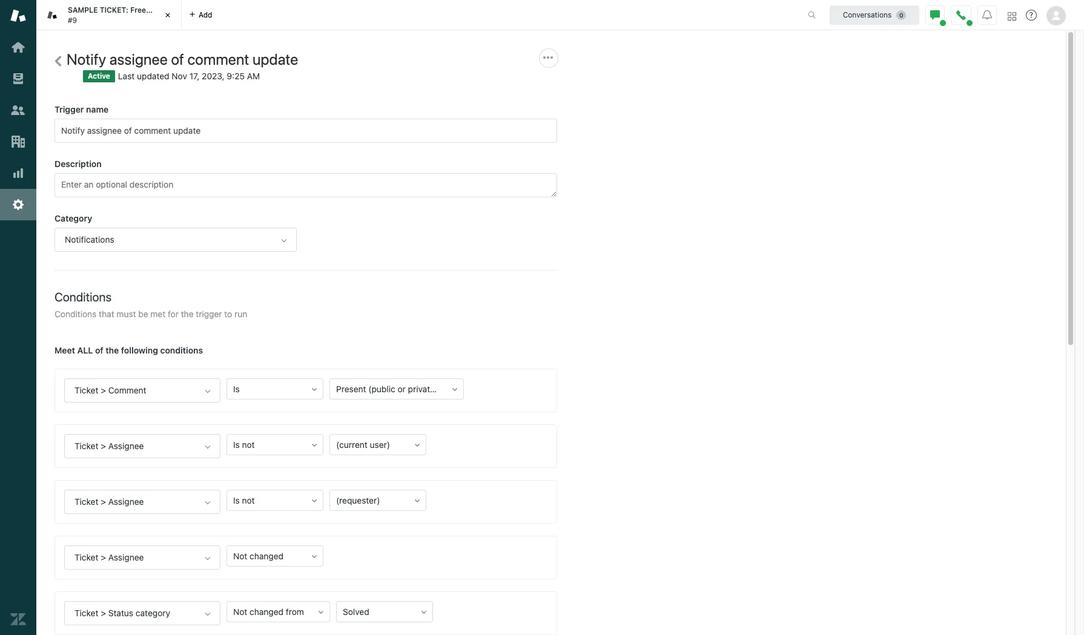 Task type: vqa. For each thing, say whether or not it's contained in the screenshot.
Get Started ICON at the left of page
yes



Task type: locate. For each thing, give the bounding box(es) containing it.
zendesk products image
[[1008, 12, 1017, 20]]

views image
[[10, 71, 26, 87]]

conversations
[[843, 10, 892, 19]]

main element
[[0, 0, 36, 636]]

conversations button
[[830, 5, 920, 25]]

repair
[[148, 6, 169, 15]]

tab
[[36, 0, 182, 30]]

ticket:
[[100, 6, 128, 15]]

sample
[[68, 6, 98, 15]]

free
[[130, 6, 146, 15]]



Task type: describe. For each thing, give the bounding box(es) containing it.
tabs tab list
[[36, 0, 796, 30]]

button displays agent's chat status as online. image
[[931, 10, 940, 20]]

get started image
[[10, 39, 26, 55]]

close image
[[162, 9, 174, 21]]

get help image
[[1026, 10, 1037, 21]]

add
[[199, 10, 212, 19]]

tab containing sample ticket: free repair
[[36, 0, 182, 30]]

reporting image
[[10, 165, 26, 181]]

organizations image
[[10, 134, 26, 150]]

zendesk image
[[10, 612, 26, 628]]

zendesk support image
[[10, 8, 26, 24]]

sample ticket: free repair #9
[[68, 6, 169, 25]]

add button
[[182, 0, 220, 30]]

admin image
[[10, 197, 26, 213]]

notifications image
[[983, 10, 993, 20]]

#9
[[68, 15, 77, 25]]

customers image
[[10, 102, 26, 118]]



